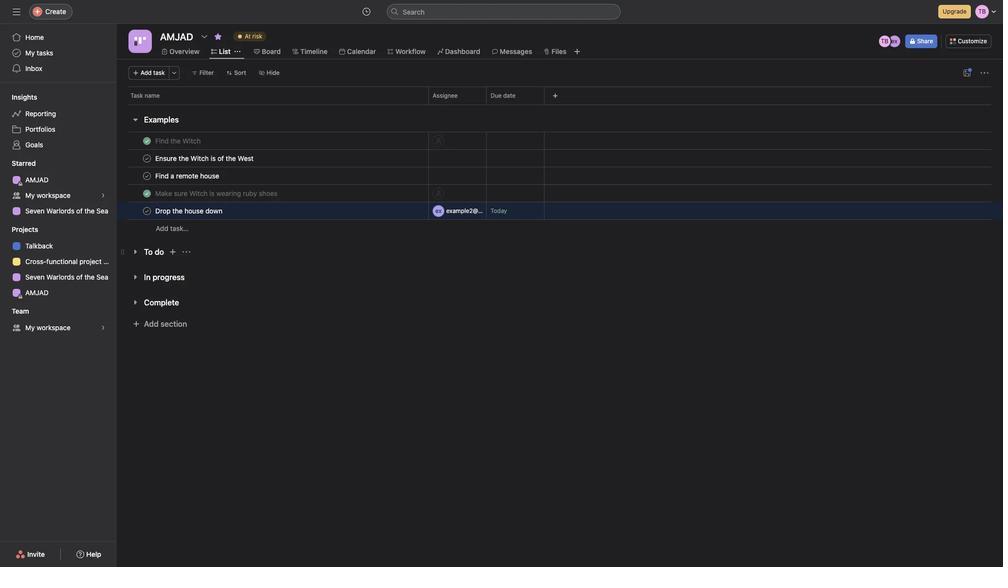 Task type: vqa. For each thing, say whether or not it's contained in the screenshot.
Toggle assignee popover icon to the bottom
no



Task type: locate. For each thing, give the bounding box(es) containing it.
warlords for amjad
[[46, 207, 74, 215]]

1 seven from the top
[[25, 207, 45, 215]]

more actions image
[[982, 69, 989, 77]]

completed checkbox for make sure witch is wearing ruby shoes text field
[[141, 188, 153, 199]]

completed checkbox for find the witch text box
[[141, 135, 153, 147]]

ex
[[892, 38, 898, 45], [436, 207, 442, 215]]

sea inside the projects element
[[97, 273, 108, 282]]

1 vertical spatial my workspace
[[25, 324, 71, 332]]

1 horizontal spatial ex
[[892, 38, 898, 45]]

1 seven warlords of the sea from the top
[[25, 207, 108, 215]]

amjad down the starred
[[25, 176, 49, 184]]

my workspace link inside teams element
[[6, 321, 111, 336]]

Completed checkbox
[[141, 153, 153, 164], [141, 188, 153, 199]]

2 warlords from the top
[[46, 273, 74, 282]]

completed checkbox down "examples"
[[141, 153, 153, 164]]

3 my from the top
[[25, 324, 35, 332]]

0 vertical spatial my workspace link
[[6, 188, 111, 204]]

add left section
[[144, 320, 159, 329]]

completed image down examples button
[[141, 135, 153, 147]]

2 the from the top
[[85, 273, 95, 282]]

expand task list for this section image
[[132, 248, 139, 256], [132, 299, 139, 307]]

2 vertical spatial completed image
[[141, 205, 153, 217]]

1 vertical spatial of
[[76, 273, 83, 282]]

seven down cross- on the left of page
[[25, 273, 45, 282]]

help button
[[70, 547, 108, 564]]

talkback
[[25, 242, 53, 250]]

amjad inside starred element
[[25, 176, 49, 184]]

0 vertical spatial seven
[[25, 207, 45, 215]]

completed checkbox inside find a remote house cell
[[141, 170, 153, 182]]

seven warlords of the sea link
[[6, 204, 111, 219], [6, 270, 111, 285]]

1 vertical spatial warlords
[[46, 273, 74, 282]]

help
[[86, 551, 101, 559]]

completed checkbox inside make sure witch is wearing ruby shoes cell
[[141, 188, 153, 199]]

the inside starred element
[[85, 207, 95, 215]]

Make sure Witch is wearing ruby shoes text field
[[153, 189, 281, 199]]

0 vertical spatial my workspace
[[25, 191, 71, 200]]

1 vertical spatial amjad link
[[6, 285, 111, 301]]

2 vertical spatial add
[[144, 320, 159, 329]]

expand task list for this section image down expand task list for this section image
[[132, 299, 139, 307]]

1 warlords from the top
[[46, 207, 74, 215]]

1 completed image from the top
[[141, 153, 153, 164]]

in progress button
[[144, 269, 185, 286]]

completed image down "examples"
[[141, 153, 153, 164]]

completed image up to
[[141, 205, 153, 217]]

seven warlords of the sea up talkback link
[[25, 207, 108, 215]]

completed checkbox for find a remote house text box
[[141, 170, 153, 182]]

add inside 'button'
[[156, 225, 168, 233]]

2 completed checkbox from the top
[[141, 170, 153, 182]]

workspace inside teams element
[[37, 324, 71, 332]]

1 of from the top
[[76, 207, 83, 215]]

2 seven from the top
[[25, 273, 45, 282]]

0 vertical spatial my
[[25, 49, 35, 57]]

sea for talkback
[[97, 273, 108, 282]]

0 vertical spatial seven warlords of the sea link
[[6, 204, 111, 219]]

2 completed image from the top
[[141, 188, 153, 199]]

customize
[[959, 38, 988, 45]]

completed image
[[141, 153, 153, 164], [141, 188, 153, 199], [141, 205, 153, 217]]

1 vertical spatial completed image
[[141, 170, 153, 182]]

seven warlords of the sea down cross-functional project plan on the top of the page
[[25, 273, 108, 282]]

0 vertical spatial amjad link
[[6, 172, 111, 188]]

of
[[76, 207, 83, 215], [76, 273, 83, 282]]

ex button
[[433, 205, 485, 217]]

0 vertical spatial expand task list for this section image
[[132, 248, 139, 256]]

my workspace down team
[[25, 324, 71, 332]]

workspace
[[37, 191, 71, 200], [37, 324, 71, 332]]

amjad
[[25, 176, 49, 184], [25, 289, 49, 297]]

warlords for talkback
[[46, 273, 74, 282]]

2 of from the top
[[76, 273, 83, 282]]

Completed checkbox
[[141, 135, 153, 147], [141, 170, 153, 182], [141, 205, 153, 217]]

at
[[245, 33, 251, 40]]

0 horizontal spatial ex
[[436, 207, 442, 215]]

more section actions image
[[183, 248, 190, 256]]

1 workspace from the top
[[37, 191, 71, 200]]

warlords
[[46, 207, 74, 215], [46, 273, 74, 282]]

0 vertical spatial completed checkbox
[[141, 153, 153, 164]]

completed checkbox inside the "find the witch" 'cell'
[[141, 135, 153, 147]]

row containing task name
[[117, 87, 1004, 105]]

1 completed checkbox from the top
[[141, 153, 153, 164]]

add task… button
[[156, 224, 189, 234]]

my workspace link for see details, my workspace icon
[[6, 188, 111, 204]]

starred element
[[0, 155, 117, 221]]

completed image
[[141, 135, 153, 147], [141, 170, 153, 182]]

add a task to this section image
[[169, 248, 177, 256]]

find a remote house cell
[[117, 167, 429, 185]]

amjad up team
[[25, 289, 49, 297]]

of up talkback link
[[76, 207, 83, 215]]

my down the starred
[[25, 191, 35, 200]]

collapse task list for this section image
[[132, 116, 139, 124]]

warlords up talkback link
[[46, 207, 74, 215]]

2 completed checkbox from the top
[[141, 188, 153, 199]]

0 vertical spatial ex
[[892, 38, 898, 45]]

0 vertical spatial amjad
[[25, 176, 49, 184]]

hide
[[267, 69, 280, 76]]

completed image for find the witch text box
[[141, 135, 153, 147]]

my inside teams element
[[25, 324, 35, 332]]

sea down plan
[[97, 273, 108, 282]]

my workspace link down the starred
[[6, 188, 111, 204]]

board link
[[254, 46, 281, 57]]

completed image right see details, my workspace icon
[[141, 188, 153, 199]]

messages
[[500, 47, 533, 56]]

warlords inside the projects element
[[46, 273, 74, 282]]

2 my from the top
[[25, 191, 35, 200]]

seven warlords of the sea inside starred element
[[25, 207, 108, 215]]

2 my workspace from the top
[[25, 324, 71, 332]]

create button
[[29, 4, 73, 19]]

reporting
[[25, 110, 56, 118]]

due date
[[491, 92, 516, 99]]

amjad link up teams element
[[6, 285, 111, 301]]

examples
[[144, 115, 179, 124]]

in
[[144, 273, 151, 282]]

overview
[[170, 47, 200, 56]]

1 vertical spatial ex
[[436, 207, 442, 215]]

seven up projects
[[25, 207, 45, 215]]

completed checkbox down examples button
[[141, 135, 153, 147]]

of inside the projects element
[[76, 273, 83, 282]]

the up talkback link
[[85, 207, 95, 215]]

my
[[25, 49, 35, 57], [25, 191, 35, 200], [25, 324, 35, 332]]

1 vertical spatial completed checkbox
[[141, 188, 153, 199]]

1 vertical spatial completed image
[[141, 188, 153, 199]]

assignee
[[433, 92, 458, 99]]

at risk button
[[229, 30, 271, 43]]

see details, my workspace image
[[100, 193, 106, 199]]

my workspace inside teams element
[[25, 324, 71, 332]]

0 vertical spatial the
[[85, 207, 95, 215]]

1 completed checkbox from the top
[[141, 135, 153, 147]]

add section button
[[129, 316, 191, 333]]

inbox
[[25, 64, 42, 73]]

1 the from the top
[[85, 207, 95, 215]]

warlords inside starred element
[[46, 207, 74, 215]]

completed image inside the "find the witch" 'cell'
[[141, 135, 153, 147]]

0 vertical spatial seven warlords of the sea
[[25, 207, 108, 215]]

goals
[[25, 141, 43, 149]]

header examples tree grid
[[117, 132, 1004, 238]]

add for add section
[[144, 320, 159, 329]]

1 vertical spatial amjad
[[25, 289, 49, 297]]

my workspace link down team
[[6, 321, 111, 336]]

add tab image
[[574, 48, 582, 56]]

1 vertical spatial workspace
[[37, 324, 71, 332]]

2 workspace from the top
[[37, 324, 71, 332]]

None text field
[[158, 28, 196, 45]]

insights
[[12, 93, 37, 101]]

row
[[117, 87, 1004, 105], [129, 104, 992, 105], [117, 132, 1004, 150], [117, 150, 1004, 168], [117, 167, 1004, 185], [117, 185, 1004, 203], [117, 202, 1004, 220]]

calendar
[[347, 47, 376, 56]]

1 vertical spatial my workspace link
[[6, 321, 111, 336]]

my left tasks
[[25, 49, 35, 57]]

3 completed image from the top
[[141, 205, 153, 217]]

0 vertical spatial add
[[141, 69, 152, 76]]

sea down see details, my workspace icon
[[97, 207, 108, 215]]

workspace inside starred element
[[37, 191, 71, 200]]

2 amjad from the top
[[25, 289, 49, 297]]

row containing ex
[[117, 202, 1004, 220]]

complete button
[[144, 294, 179, 312]]

board image
[[134, 36, 146, 47]]

my down team
[[25, 324, 35, 332]]

completed checkbox inside drop the house down cell
[[141, 205, 153, 217]]

expand task list for this section image
[[132, 274, 139, 282]]

my workspace inside starred element
[[25, 191, 71, 200]]

my workspace down the starred
[[25, 191, 71, 200]]

add field image
[[553, 93, 559, 99]]

risk
[[253, 33, 262, 40]]

amjad for 1st amjad link from the bottom
[[25, 289, 49, 297]]

completed checkbox right see details, my workspace icon
[[141, 188, 153, 199]]

expand task list for this section image left to
[[132, 248, 139, 256]]

1 my workspace link from the top
[[6, 188, 111, 204]]

the for talkback
[[85, 273, 95, 282]]

0 vertical spatial workspace
[[37, 191, 71, 200]]

1 vertical spatial the
[[85, 273, 95, 282]]

2 my workspace link from the top
[[6, 321, 111, 336]]

create
[[45, 7, 66, 16]]

3 completed checkbox from the top
[[141, 205, 153, 217]]

completed image left find a remote house text box
[[141, 170, 153, 182]]

the down project
[[85, 273, 95, 282]]

sea inside starred element
[[97, 207, 108, 215]]

1 seven warlords of the sea link from the top
[[6, 204, 111, 219]]

completed image inside find a remote house cell
[[141, 170, 153, 182]]

completed checkbox left find a remote house text box
[[141, 170, 153, 182]]

seven for amjad
[[25, 207, 45, 215]]

1 vertical spatial seven
[[25, 273, 45, 282]]

seven inside starred element
[[25, 207, 45, 215]]

2 sea from the top
[[97, 273, 108, 282]]

completed image inside make sure witch is wearing ruby shoes cell
[[141, 188, 153, 199]]

amjad link down goals link
[[6, 172, 111, 188]]

2 expand task list for this section image from the top
[[132, 299, 139, 307]]

ex inside button
[[436, 207, 442, 215]]

1 completed image from the top
[[141, 135, 153, 147]]

0 vertical spatial completed image
[[141, 153, 153, 164]]

1 vertical spatial completed checkbox
[[141, 170, 153, 182]]

my tasks
[[25, 49, 53, 57]]

my tasks link
[[6, 45, 111, 61]]

1 my from the top
[[25, 49, 35, 57]]

amjad inside the projects element
[[25, 289, 49, 297]]

insights element
[[0, 89, 117, 155]]

seven warlords of the sea link up talkback link
[[6, 204, 111, 219]]

0 vertical spatial sea
[[97, 207, 108, 215]]

completed image inside ensure the witch is of the west cell
[[141, 153, 153, 164]]

sea for amjad
[[97, 207, 108, 215]]

share button
[[906, 35, 938, 48]]

portfolios link
[[6, 122, 111, 137]]

add task
[[141, 69, 165, 76]]

ensure the witch is of the west cell
[[117, 150, 429, 168]]

2 seven warlords of the sea from the top
[[25, 273, 108, 282]]

the inside the projects element
[[85, 273, 95, 282]]

the
[[85, 207, 95, 215], [85, 273, 95, 282]]

task name
[[131, 92, 160, 99]]

2 seven warlords of the sea link from the top
[[6, 270, 111, 285]]

of inside starred element
[[76, 207, 83, 215]]

2 vertical spatial completed checkbox
[[141, 205, 153, 217]]

upgrade
[[944, 8, 967, 15]]

plan
[[103, 258, 117, 266]]

1 vertical spatial seven warlords of the sea link
[[6, 270, 111, 285]]

1 vertical spatial seven warlords of the sea
[[25, 273, 108, 282]]

2 completed image from the top
[[141, 170, 153, 182]]

see details, my workspace image
[[100, 325, 106, 331]]

completed checkbox up to
[[141, 205, 153, 217]]

seven warlords of the sea inside the projects element
[[25, 273, 108, 282]]

1 sea from the top
[[97, 207, 108, 215]]

0 vertical spatial warlords
[[46, 207, 74, 215]]

1 vertical spatial expand task list for this section image
[[132, 299, 139, 307]]

of for amjad
[[76, 207, 83, 215]]

add for add task
[[141, 69, 152, 76]]

completed checkbox inside ensure the witch is of the west cell
[[141, 153, 153, 164]]

1 my workspace from the top
[[25, 191, 71, 200]]

warlords down cross-functional project plan link
[[46, 273, 74, 282]]

1 vertical spatial add
[[156, 225, 168, 233]]

0 vertical spatial completed checkbox
[[141, 135, 153, 147]]

of down cross-functional project plan on the top of the page
[[76, 273, 83, 282]]

at risk
[[245, 33, 262, 40]]

seven warlords of the sea link down functional
[[6, 270, 111, 285]]

add
[[141, 69, 152, 76], [156, 225, 168, 233], [144, 320, 159, 329]]

upgrade button
[[939, 5, 972, 19]]

0 vertical spatial of
[[76, 207, 83, 215]]

calendar link
[[339, 46, 376, 57]]

add left task
[[141, 69, 152, 76]]

1 vertical spatial my
[[25, 191, 35, 200]]

starred button
[[0, 159, 36, 169]]

my inside global element
[[25, 49, 35, 57]]

my workspace
[[25, 191, 71, 200], [25, 324, 71, 332]]

team button
[[0, 307, 29, 317]]

seven inside the projects element
[[25, 273, 45, 282]]

my inside starred element
[[25, 191, 35, 200]]

0 vertical spatial completed image
[[141, 135, 153, 147]]

timeline
[[301, 47, 328, 56]]

today
[[491, 208, 507, 215]]

1 amjad from the top
[[25, 176, 49, 184]]

seven warlords of the sea link inside starred element
[[6, 204, 111, 219]]

filter
[[200, 69, 214, 76]]

completed image for find a remote house text box
[[141, 170, 153, 182]]

add left task…
[[156, 225, 168, 233]]

2 vertical spatial my
[[25, 324, 35, 332]]

1 vertical spatial sea
[[97, 273, 108, 282]]

to do button
[[144, 244, 164, 261]]

functional
[[46, 258, 78, 266]]



Task type: describe. For each thing, give the bounding box(es) containing it.
make sure witch is wearing ruby shoes cell
[[117, 185, 429, 203]]

seven warlords of the sea for amjad
[[25, 207, 108, 215]]

cross-functional project plan link
[[6, 254, 117, 270]]

remove from starred image
[[214, 33, 222, 40]]

inbox link
[[6, 61, 111, 76]]

completed image inside drop the house down cell
[[141, 205, 153, 217]]

tab actions image
[[235, 49, 241, 55]]

due
[[491, 92, 502, 99]]

projects element
[[0, 221, 117, 303]]

do
[[155, 248, 164, 257]]

to
[[144, 248, 153, 257]]

history image
[[363, 8, 370, 16]]

projects button
[[0, 225, 38, 235]]

complete
[[144, 299, 179, 307]]

1 expand task list for this section image from the top
[[132, 248, 139, 256]]

dashboard link
[[438, 46, 481, 57]]

customize button
[[947, 35, 992, 48]]

my for "my workspace" link corresponding to see details, my workspace icon
[[25, 191, 35, 200]]

to do
[[144, 248, 164, 257]]

date
[[504, 92, 516, 99]]

task…
[[170, 225, 189, 233]]

home link
[[6, 30, 111, 45]]

add task… row
[[117, 220, 1004, 238]]

seven warlords of the sea for talkback
[[25, 273, 108, 282]]

save options image
[[964, 69, 972, 77]]

my workspace for "my workspace" link corresponding to see details, my workspace icon
[[25, 191, 71, 200]]

1 amjad link from the top
[[6, 172, 111, 188]]

add task…
[[156, 225, 189, 233]]

sort button
[[222, 66, 251, 80]]

my for my tasks link
[[25, 49, 35, 57]]

find the witch cell
[[117, 132, 429, 150]]

project
[[80, 258, 102, 266]]

workspace for see details, my workspace image on the left of page
[[37, 324, 71, 332]]

tasks
[[37, 49, 53, 57]]

add section
[[144, 320, 187, 329]]

workflow link
[[388, 46, 426, 57]]

of for talkback
[[76, 273, 83, 282]]

filter button
[[187, 66, 218, 80]]

hide sidebar image
[[13, 8, 20, 16]]

timeline link
[[293, 46, 328, 57]]

the for amjad
[[85, 207, 95, 215]]

talkback link
[[6, 239, 111, 254]]

section
[[161, 320, 187, 329]]

invite
[[27, 551, 45, 559]]

more actions image
[[171, 70, 177, 76]]

seven warlords of the sea link for amjad
[[6, 204, 111, 219]]

task
[[153, 69, 165, 76]]

workflow
[[396, 47, 426, 56]]

drop the house down cell
[[117, 202, 429, 220]]

seven for talkback
[[25, 273, 45, 282]]

my workspace for "my workspace" link in the teams element
[[25, 324, 71, 332]]

share
[[918, 38, 934, 45]]

list link
[[211, 46, 231, 57]]

goals link
[[6, 137, 111, 153]]

add task button
[[129, 66, 169, 80]]

team
[[12, 307, 29, 316]]

list
[[219, 47, 231, 56]]

cross-functional project plan
[[25, 258, 117, 266]]

global element
[[0, 24, 117, 82]]

starred
[[12, 159, 36, 168]]

insights button
[[0, 93, 37, 102]]

projects
[[12, 226, 38, 234]]

invite button
[[9, 547, 51, 564]]

my workspace link for see details, my workspace image on the left of page
[[6, 321, 111, 336]]

completed checkbox for drop the house down "text box"
[[141, 205, 153, 217]]

seven warlords of the sea link for talkback
[[6, 270, 111, 285]]

Find a remote house text field
[[153, 171, 222, 181]]

amjad for first amjad link
[[25, 176, 49, 184]]

completed checkbox for ensure the witch is of the west text box
[[141, 153, 153, 164]]

completed image for completed checkbox inside the make sure witch is wearing ruby shoes cell
[[141, 188, 153, 199]]

Drop the house down text field
[[153, 206, 226, 216]]

Ensure the Witch is of the West text field
[[153, 154, 257, 163]]

teams element
[[0, 303, 117, 338]]

task
[[131, 92, 143, 99]]

files link
[[544, 46, 567, 57]]

show options image
[[201, 33, 208, 40]]

messages link
[[492, 46, 533, 57]]

in progress
[[144, 273, 185, 282]]

home
[[25, 33, 44, 41]]

hide button
[[255, 66, 284, 80]]

completed image for completed checkbox within ensure the witch is of the west cell
[[141, 153, 153, 164]]

reporting link
[[6, 106, 111, 122]]

my for "my workspace" link in the teams element
[[25, 324, 35, 332]]

portfolios
[[25, 125, 55, 133]]

overview link
[[162, 46, 200, 57]]

cross-
[[25, 258, 46, 266]]

2 amjad link from the top
[[6, 285, 111, 301]]

dashboard
[[446, 47, 481, 56]]

examples button
[[144, 111, 179, 129]]

files
[[552, 47, 567, 56]]

Find the Witch text field
[[153, 136, 204, 146]]

board
[[262, 47, 281, 56]]

progress
[[153, 273, 185, 282]]

add for add task…
[[156, 225, 168, 233]]

Search tasks, projects, and more text field
[[387, 4, 621, 19]]

sort
[[234, 69, 246, 76]]

name
[[145, 92, 160, 99]]

tb
[[882, 38, 889, 45]]

workspace for see details, my workspace icon
[[37, 191, 71, 200]]



